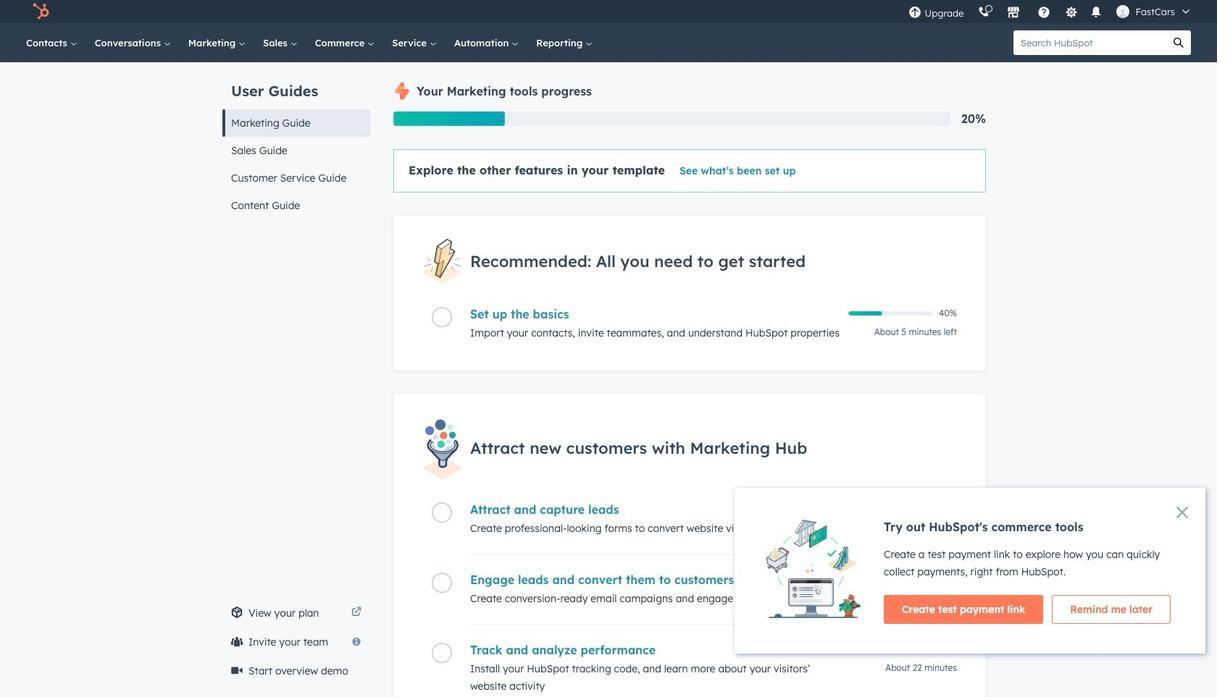 Task type: vqa. For each thing, say whether or not it's contained in the screenshot.
Help image at the right
no



Task type: describe. For each thing, give the bounding box(es) containing it.
marketplaces image
[[1008, 7, 1021, 20]]

close image
[[1177, 507, 1189, 519]]



Task type: locate. For each thing, give the bounding box(es) containing it.
Search HubSpot search field
[[1014, 30, 1167, 55]]

1 link opens in a new window image from the top
[[352, 605, 362, 623]]

2 link opens in a new window image from the top
[[352, 608, 362, 619]]

user guides element
[[223, 62, 370, 220]]

[object object] complete progress bar
[[849, 312, 883, 316]]

progress bar
[[394, 112, 505, 126]]

christina overa image
[[1117, 5, 1130, 18]]

link opens in a new window image
[[352, 605, 362, 623], [352, 608, 362, 619]]

menu
[[902, 0, 1200, 23]]



